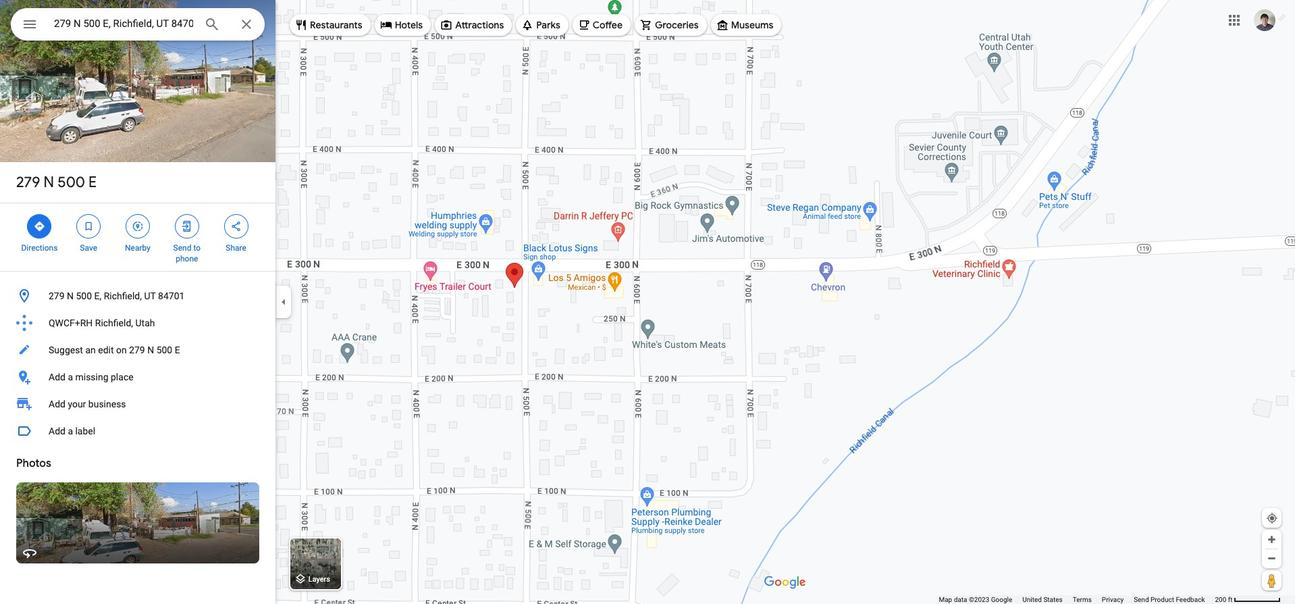 Task type: vqa. For each thing, say whether or not it's contained in the screenshot.
richfield, within button
yes



Task type: describe. For each thing, give the bounding box(es) containing it.
directions
[[21, 243, 58, 253]]

google maps element
[[0, 0, 1296, 604]]

save
[[80, 243, 97, 253]]

200
[[1216, 596, 1227, 603]]

parks
[[537, 19, 561, 31]]

0 vertical spatial richfield,
[[104, 291, 142, 301]]

e,
[[94, 291, 102, 301]]

terms
[[1073, 596, 1092, 603]]

groceries
[[655, 19, 699, 31]]

add for add your business
[[49, 399, 65, 409]]

layers
[[309, 575, 330, 584]]

restaurants
[[310, 19, 363, 31]]

an
[[85, 345, 96, 355]]

279 n 500 e, richfield, ut 84701
[[49, 291, 185, 301]]

show your location image
[[1267, 512, 1279, 524]]

©2023
[[970, 596, 990, 603]]

none field inside 279 n 500 e, richfield, ut 84701 field
[[54, 16, 193, 32]]

e inside button
[[175, 345, 180, 355]]

send for send to phone
[[173, 243, 192, 253]]

a for missing
[[68, 372, 73, 382]]

museums button
[[711, 9, 782, 41]]

suggest an edit on 279 n 500 e
[[49, 345, 180, 355]]

business
[[88, 399, 126, 409]]

map data ©2023 google
[[939, 596, 1013, 603]]

279 for 279 n 500 e
[[16, 173, 40, 192]]

0 vertical spatial e
[[89, 173, 97, 192]]

attractions button
[[435, 9, 512, 41]]

500 for e,
[[76, 291, 92, 301]]

suggest
[[49, 345, 83, 355]]

show street view coverage image
[[1263, 570, 1282, 591]]

qwcf+rh richfield, utah
[[49, 318, 155, 328]]

states
[[1044, 596, 1063, 603]]

500 for e
[[58, 173, 85, 192]]

actions for 279 n 500 e region
[[0, 203, 276, 271]]

2 vertical spatial 500
[[157, 345, 172, 355]]

your
[[68, 399, 86, 409]]

send product feedback
[[1135, 596, 1206, 603]]

n for 279 n 500 e, richfield, ut 84701
[[67, 291, 74, 301]]

label
[[75, 426, 95, 436]]

to
[[193, 243, 201, 253]]

 button
[[11, 8, 49, 43]]

ft
[[1229, 596, 1233, 603]]

phone
[[176, 254, 198, 264]]

united states button
[[1023, 595, 1063, 604]]

feedback
[[1177, 596, 1206, 603]]

groceries button
[[635, 9, 707, 41]]

 search field
[[11, 8, 265, 43]]

product
[[1151, 596, 1175, 603]]

send to phone
[[173, 243, 201, 264]]

restaurants button
[[290, 9, 371, 41]]

279 n 500 e main content
[[0, 0, 276, 604]]

terms button
[[1073, 595, 1092, 604]]

zoom out image
[[1268, 553, 1278, 564]]

privacy button
[[1103, 595, 1124, 604]]

united states
[[1023, 596, 1063, 603]]



Task type: locate. For each thing, give the bounding box(es) containing it.
on
[[116, 345, 127, 355]]

nearby
[[125, 243, 151, 253]]

0 vertical spatial a
[[68, 372, 73, 382]]

data
[[954, 596, 968, 603]]

279 N 500 E, Richfield, UT 84701 field
[[11, 8, 265, 41]]

279 up "qwcf+rh"
[[49, 291, 65, 301]]

2 add from the top
[[49, 399, 65, 409]]

2 vertical spatial add
[[49, 426, 65, 436]]

a inside add a missing place button
[[68, 372, 73, 382]]

send for send product feedback
[[1135, 596, 1150, 603]]

ut
[[144, 291, 156, 301]]

richfield, right e,
[[104, 291, 142, 301]]

add left label
[[49, 426, 65, 436]]

add inside 'add your business' link
[[49, 399, 65, 409]]

279 n 500 e
[[16, 173, 97, 192]]

279 right on
[[129, 345, 145, 355]]

a left label
[[68, 426, 73, 436]]

2 vertical spatial 279
[[129, 345, 145, 355]]

a inside add a label 'button'
[[68, 426, 73, 436]]

0 horizontal spatial n
[[44, 173, 54, 192]]


[[132, 219, 144, 234]]

place
[[111, 372, 134, 382]]

3 add from the top
[[49, 426, 65, 436]]

500
[[58, 173, 85, 192], [76, 291, 92, 301], [157, 345, 172, 355]]

200 ft button
[[1216, 596, 1282, 603]]

add inside add a label 'button'
[[49, 426, 65, 436]]

share
[[226, 243, 247, 253]]

n down utah
[[147, 345, 154, 355]]

279
[[16, 173, 40, 192], [49, 291, 65, 301], [129, 345, 145, 355]]

2 vertical spatial n
[[147, 345, 154, 355]]

add your business link
[[0, 391, 276, 418]]

add for add a label
[[49, 426, 65, 436]]

1 a from the top
[[68, 372, 73, 382]]

add inside add a missing place button
[[49, 372, 65, 382]]

zoom in image
[[1268, 534, 1278, 545]]


[[22, 15, 38, 34]]

parks button
[[516, 9, 569, 41]]

add a label
[[49, 426, 95, 436]]

google
[[992, 596, 1013, 603]]

2 a from the top
[[68, 426, 73, 436]]

n up 
[[44, 173, 54, 192]]

84701
[[158, 291, 185, 301]]

279 n 500 e, richfield, ut 84701 button
[[0, 282, 276, 309]]

500 up 
[[58, 173, 85, 192]]

2 horizontal spatial n
[[147, 345, 154, 355]]

richfield, up "suggest an edit on 279 n 500 e" on the left
[[95, 318, 133, 328]]

n for 279 n 500 e
[[44, 173, 54, 192]]

coffee
[[593, 19, 623, 31]]

qwcf+rh richfield, utah button
[[0, 309, 276, 336]]

photos
[[16, 457, 51, 470]]

a
[[68, 372, 73, 382], [68, 426, 73, 436]]

n
[[44, 173, 54, 192], [67, 291, 74, 301], [147, 345, 154, 355]]

1 horizontal spatial send
[[1135, 596, 1150, 603]]

edit
[[98, 345, 114, 355]]

1 vertical spatial send
[[1135, 596, 1150, 603]]

collapse side panel image
[[276, 295, 291, 309]]

add left your
[[49, 399, 65, 409]]

1 vertical spatial 500
[[76, 291, 92, 301]]

museums
[[732, 19, 774, 31]]

279 up 
[[16, 173, 40, 192]]

add your business
[[49, 399, 126, 409]]

add for add a missing place
[[49, 372, 65, 382]]

send inside send to phone
[[173, 243, 192, 253]]

1 vertical spatial 279
[[49, 291, 65, 301]]

send inside button
[[1135, 596, 1150, 603]]

1 vertical spatial n
[[67, 291, 74, 301]]

a for label
[[68, 426, 73, 436]]

500 left e,
[[76, 291, 92, 301]]

e up add a missing place button
[[175, 345, 180, 355]]

1 vertical spatial richfield,
[[95, 318, 133, 328]]

add a missing place
[[49, 372, 134, 382]]

qwcf+rh
[[49, 318, 93, 328]]

1 vertical spatial add
[[49, 399, 65, 409]]

279 for 279 n 500 e, richfield, ut 84701
[[49, 291, 65, 301]]

0 vertical spatial send
[[173, 243, 192, 253]]

united
[[1023, 596, 1043, 603]]

send up phone
[[173, 243, 192, 253]]

1 add from the top
[[49, 372, 65, 382]]

1 horizontal spatial 279
[[49, 291, 65, 301]]

0 vertical spatial add
[[49, 372, 65, 382]]

0 vertical spatial 279
[[16, 173, 40, 192]]


[[230, 219, 242, 234]]

500 up add a missing place button
[[157, 345, 172, 355]]

add a missing place button
[[0, 364, 276, 391]]

map
[[939, 596, 953, 603]]

0 vertical spatial 500
[[58, 173, 85, 192]]


[[181, 219, 193, 234]]

n up "qwcf+rh"
[[67, 291, 74, 301]]

privacy
[[1103, 596, 1124, 603]]

hotels button
[[375, 9, 431, 41]]

0 vertical spatial n
[[44, 173, 54, 192]]

add down suggest
[[49, 372, 65, 382]]


[[83, 219, 95, 234]]

hotels
[[395, 19, 423, 31]]


[[33, 219, 46, 234]]

0 horizontal spatial e
[[89, 173, 97, 192]]

1 vertical spatial e
[[175, 345, 180, 355]]

attractions
[[456, 19, 504, 31]]

1 horizontal spatial e
[[175, 345, 180, 355]]

richfield,
[[104, 291, 142, 301], [95, 318, 133, 328]]

missing
[[75, 372, 108, 382]]

utah
[[135, 318, 155, 328]]

1 horizontal spatial n
[[67, 291, 74, 301]]

send product feedback button
[[1135, 595, 1206, 604]]

coffee button
[[573, 9, 631, 41]]

add a label button
[[0, 418, 276, 445]]

footer containing map data ©2023 google
[[939, 595, 1216, 604]]

send left product at bottom
[[1135, 596, 1150, 603]]

footer inside google maps element
[[939, 595, 1216, 604]]

footer
[[939, 595, 1216, 604]]

e
[[89, 173, 97, 192], [175, 345, 180, 355]]

suggest an edit on 279 n 500 e button
[[0, 336, 276, 364]]

200 ft
[[1216, 596, 1233, 603]]

1 vertical spatial a
[[68, 426, 73, 436]]

e up 
[[89, 173, 97, 192]]

send
[[173, 243, 192, 253], [1135, 596, 1150, 603]]

add
[[49, 372, 65, 382], [49, 399, 65, 409], [49, 426, 65, 436]]

None field
[[54, 16, 193, 32]]

0 horizontal spatial send
[[173, 243, 192, 253]]

2 horizontal spatial 279
[[129, 345, 145, 355]]

a left 'missing'
[[68, 372, 73, 382]]

google account: nolan park  
(nolan.park@adept.ai) image
[[1255, 9, 1276, 31]]

0 horizontal spatial 279
[[16, 173, 40, 192]]



